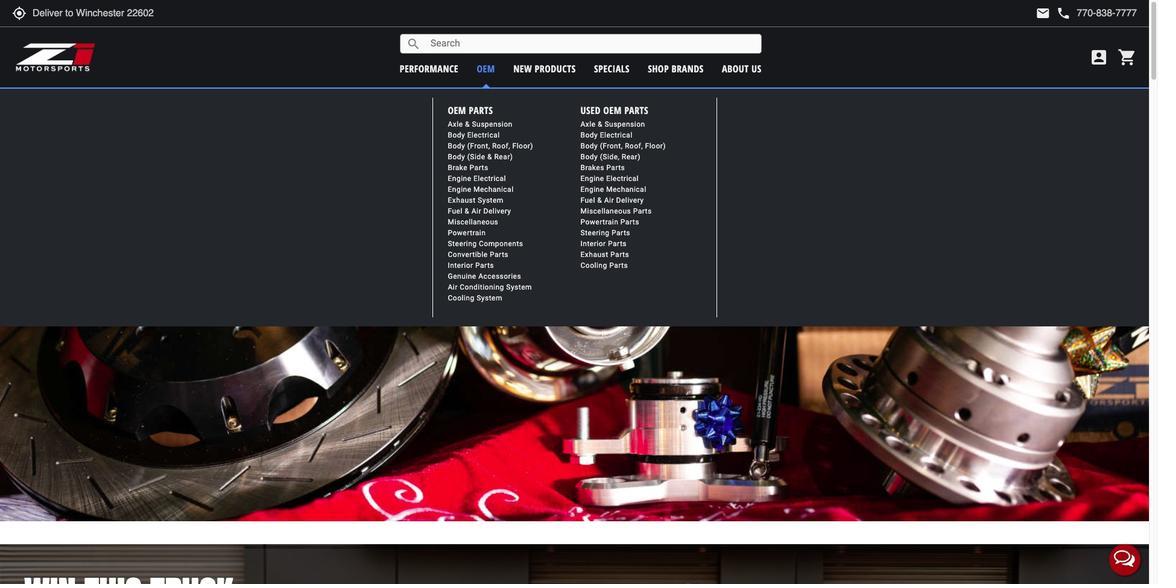 Task type: describe. For each thing, give the bounding box(es) containing it.
0 horizontal spatial air
[[448, 283, 458, 291]]

rear) for parts
[[494, 152, 513, 161]]

cooling inside oem parts axle & suspension body electrical body (front, roof, floor) body (side & rear) brake parts engine electrical engine mechanical exhaust system fuel & air delivery miscellaneous powertrain steering components convertible parts interior parts genuine accessories air conditioning system cooling system
[[448, 294, 475, 302]]

phone
[[1057, 6, 1071, 21]]

genuine accessories link
[[448, 272, 521, 280]]

convertible parts link
[[448, 250, 509, 259]]

steering parts link
[[581, 228, 631, 237]]

cooling system link
[[448, 294, 503, 302]]

model)
[[657, 94, 682, 106]]

mail
[[1036, 6, 1051, 21]]

1 vertical spatial system
[[506, 283, 532, 291]]

parts down body (side, rear) link
[[607, 163, 625, 172]]

'tis the season spread some cheer with our massive selection of z1 products image
[[0, 112, 1150, 521]]

axle inside used oem parts axle & suspension body electrical body (front, roof, floor) body (side, rear) brakes parts engine electrical engine mechanical fuel & air delivery miscellaneous parts powertrain parts steering parts interior parts exhaust parts cooling parts
[[581, 120, 596, 128]]

z1 motorsports logo image
[[15, 42, 96, 72]]

rear) for oem
[[622, 152, 641, 161]]

& up miscellaneous 'link'
[[465, 207, 470, 215]]

0 horizontal spatial interior parts link
[[448, 261, 494, 269]]

oem parts link
[[448, 104, 493, 118]]

oem link
[[477, 62, 495, 75]]

used
[[581, 104, 601, 117]]

2 vertical spatial system
[[477, 294, 503, 302]]

exhaust inside used oem parts axle & suspension body electrical body (front, roof, floor) body (side, rear) brakes parts engine electrical engine mechanical fuel & air delivery miscellaneous parts powertrain parts steering parts interior parts exhaust parts cooling parts
[[581, 250, 609, 259]]

parts down components
[[490, 250, 509, 259]]

engine electrical link for parts
[[581, 174, 639, 183]]

us
[[752, 62, 762, 75]]

mechanical for parts
[[606, 185, 647, 193]]

exhaust parts link
[[581, 250, 629, 259]]

interior inside used oem parts axle & suspension body electrical body (front, roof, floor) body (side, rear) brakes parts engine electrical engine mechanical fuel & air delivery miscellaneous parts powertrain parts steering parts interior parts exhaust parts cooling parts
[[581, 239, 606, 248]]

my_location
[[12, 6, 27, 21]]

parts down miscellaneous parts link
[[621, 218, 640, 226]]

parts down oem link
[[469, 104, 493, 117]]

electrical up body (side & rear) link
[[467, 131, 500, 139]]

brakes
[[581, 163, 605, 172]]

roof, inside used oem parts axle & suspension body electrical body (front, roof, floor) body (side, rear) brakes parts engine electrical engine mechanical fuel & air delivery miscellaneous parts powertrain parts steering parts interior parts exhaust parts cooling parts
[[625, 142, 643, 150]]

& right (side
[[488, 152, 492, 161]]

(side,
[[600, 152, 620, 161]]

axle & suspension link for parts
[[448, 120, 513, 128]]

genuine
[[448, 272, 477, 280]]

body (front, roof, floor) link for oem
[[581, 142, 666, 150]]

powertrain inside used oem parts axle & suspension body electrical body (front, roof, floor) body (side, rear) brakes parts engine electrical engine mechanical fuel & air delivery miscellaneous parts powertrain parts steering parts interior parts exhaust parts cooling parts
[[581, 218, 619, 226]]

delivery inside oem parts axle & suspension body electrical body (front, roof, floor) body (side & rear) brake parts engine electrical engine mechanical exhaust system fuel & air delivery miscellaneous powertrain steering components convertible parts interior parts genuine accessories air conditioning system cooling system
[[484, 207, 511, 215]]

account_box link
[[1087, 48, 1112, 67]]

steering for axle
[[448, 239, 477, 248]]

currently
[[509, 94, 550, 106]]

& down used
[[598, 120, 603, 128]]

Search search field
[[421, 34, 761, 53]]

1 horizontal spatial interior parts link
[[581, 239, 627, 248]]

fuel inside used oem parts axle & suspension body electrical body (front, roof, floor) body (side, rear) brakes parts engine electrical engine mechanical fuel & air delivery miscellaneous parts powertrain parts steering parts interior parts exhaust parts cooling parts
[[581, 196, 596, 204]]

fuel inside oem parts axle & suspension body electrical body (front, roof, floor) body (side & rear) brake parts engine electrical engine mechanical exhaust system fuel & air delivery miscellaneous powertrain steering components convertible parts interior parts genuine accessories air conditioning system cooling system
[[448, 207, 463, 215]]

shop brands link
[[648, 62, 704, 75]]

powertrain inside oem parts axle & suspension body electrical body (front, roof, floor) body (side & rear) brake parts engine electrical engine mechanical exhaust system fuel & air delivery miscellaneous powertrain steering components convertible parts interior parts genuine accessories air conditioning system cooling system
[[448, 228, 486, 237]]

body (side & rear) link
[[448, 152, 513, 161]]

370z
[[600, 94, 623, 106]]

exhaust inside oem parts axle & suspension body electrical body (front, roof, floor) body (side & rear) brake parts engine electrical engine mechanical exhaust system fuel & air delivery miscellaneous powertrain steering components convertible parts interior parts genuine accessories air conditioning system cooling system
[[448, 196, 476, 204]]

currently shopping: 370z (change model)
[[509, 94, 682, 106]]

miscellaneous link
[[448, 218, 499, 226]]

engine mechanical link for parts
[[581, 185, 647, 193]]

parts right 370z
[[625, 104, 649, 117]]

interior inside oem parts axle & suspension body electrical body (front, roof, floor) body (side & rear) brake parts engine electrical engine mechanical exhaust system fuel & air delivery miscellaneous powertrain steering components convertible parts interior parts genuine accessories air conditioning system cooling system
[[448, 261, 473, 269]]

(front, inside used oem parts axle & suspension body electrical body (front, roof, floor) body (side, rear) brakes parts engine electrical engine mechanical fuel & air delivery miscellaneous parts powertrain parts steering parts interior parts exhaust parts cooling parts
[[600, 142, 623, 150]]

performance
[[400, 62, 459, 75]]

exhaust system link
[[448, 196, 504, 204]]

miscellaneous inside used oem parts axle & suspension body electrical body (front, roof, floor) body (side, rear) brakes parts engine electrical engine mechanical fuel & air delivery miscellaneous parts powertrain parts steering parts interior parts exhaust parts cooling parts
[[581, 207, 631, 215]]

cooling parts link
[[581, 261, 628, 269]]

specials link
[[594, 62, 630, 75]]

1 horizontal spatial fuel & air delivery link
[[581, 196, 644, 204]]

parts up the genuine accessories link
[[475, 261, 494, 269]]

mechanical for axle
[[474, 185, 514, 193]]

new products
[[514, 62, 576, 75]]

engine mechanical link for axle
[[448, 185, 514, 193]]



Task type: vqa. For each thing, say whether or not it's contained in the screenshot.
Oils & Lubricants link
no



Task type: locate. For each thing, give the bounding box(es) containing it.
(front, up body (side & rear) link
[[467, 142, 490, 150]]

1 horizontal spatial powertrain
[[581, 218, 619, 226]]

1 vertical spatial steering
[[448, 239, 477, 248]]

miscellaneous
[[581, 207, 631, 215], [448, 218, 499, 226]]

1 horizontal spatial cooling
[[581, 261, 607, 269]]

body
[[448, 131, 465, 139], [581, 131, 598, 139], [448, 142, 465, 150], [581, 142, 598, 150], [448, 152, 465, 161], [581, 152, 598, 161]]

interior parts link up the 'exhaust parts' link
[[581, 239, 627, 248]]

1 vertical spatial fuel
[[448, 207, 463, 215]]

interior parts link down convertible
[[448, 261, 494, 269]]

powertrain link
[[448, 228, 486, 237]]

new
[[514, 62, 532, 75]]

0 horizontal spatial axle
[[448, 120, 463, 128]]

axle & suspension link down oem parts link
[[448, 120, 513, 128]]

axle & suspension link for oem
[[581, 120, 645, 128]]

parts down body (side & rear) link
[[470, 163, 489, 172]]

account_box
[[1090, 48, 1109, 67]]

powertrain up steering parts link
[[581, 218, 619, 226]]

0 horizontal spatial steering
[[448, 239, 477, 248]]

body (side, rear) link
[[581, 152, 641, 161]]

exhaust
[[448, 196, 476, 204], [581, 250, 609, 259]]

1 engine mechanical link from the left
[[448, 185, 514, 193]]

shop brands
[[648, 62, 704, 75]]

roof, up body (side, rear) link
[[625, 142, 643, 150]]

(front, up body (side, rear) link
[[600, 142, 623, 150]]

air
[[604, 196, 614, 204], [472, 207, 482, 215], [448, 283, 458, 291]]

rear)
[[494, 152, 513, 161], [622, 152, 641, 161]]

1 mechanical from the left
[[474, 185, 514, 193]]

axle
[[448, 120, 463, 128], [581, 120, 596, 128]]

2 engine electrical link from the left
[[581, 174, 639, 183]]

shop
[[648, 62, 669, 75]]

2 vertical spatial air
[[448, 283, 458, 291]]

2 rear) from the left
[[622, 152, 641, 161]]

0 vertical spatial powertrain
[[581, 218, 619, 226]]

1 horizontal spatial roof,
[[625, 142, 643, 150]]

performance link
[[400, 62, 459, 75]]

accessories
[[479, 272, 521, 280]]

convertible
[[448, 250, 488, 259]]

floor)
[[513, 142, 533, 150], [645, 142, 666, 150]]

suspension down used oem parts link in the top of the page
[[605, 120, 645, 128]]

0 vertical spatial steering
[[581, 228, 610, 237]]

engine electrical link
[[448, 174, 506, 183], [581, 174, 639, 183]]

2 (front, from the left
[[600, 142, 623, 150]]

search
[[407, 37, 421, 51]]

1 horizontal spatial steering
[[581, 228, 610, 237]]

2 horizontal spatial air
[[604, 196, 614, 204]]

1 suspension from the left
[[472, 120, 513, 128]]

&
[[465, 120, 470, 128], [598, 120, 603, 128], [488, 152, 492, 161], [598, 196, 602, 204], [465, 207, 470, 215]]

engine electrical link for axle
[[448, 174, 506, 183]]

win this truck shop now to get automatically entered image
[[0, 544, 1150, 584]]

1 vertical spatial air
[[472, 207, 482, 215]]

0 horizontal spatial axle & suspension link
[[448, 120, 513, 128]]

1 horizontal spatial axle
[[581, 120, 596, 128]]

body (front, roof, floor) link
[[448, 142, 533, 150], [581, 142, 666, 150]]

shopping:
[[552, 94, 597, 106]]

interior parts link
[[581, 239, 627, 248], [448, 261, 494, 269]]

1 horizontal spatial mechanical
[[606, 185, 647, 193]]

body (front, roof, floor) link up body (side & rear) link
[[448, 142, 533, 150]]

system up miscellaneous 'link'
[[478, 196, 504, 204]]

mechanical
[[474, 185, 514, 193], [606, 185, 647, 193]]

mechanical inside used oem parts axle & suspension body electrical body (front, roof, floor) body (side, rear) brakes parts engine electrical engine mechanical fuel & air delivery miscellaneous parts powertrain parts steering parts interior parts exhaust parts cooling parts
[[606, 185, 647, 193]]

0 vertical spatial fuel & air delivery link
[[581, 196, 644, 204]]

electrical down body (side & rear) link
[[474, 174, 506, 183]]

mechanical up exhaust system 'link'
[[474, 185, 514, 193]]

(front,
[[467, 142, 490, 150], [600, 142, 623, 150]]

steering inside oem parts axle & suspension body electrical body (front, roof, floor) body (side & rear) brake parts engine electrical engine mechanical exhaust system fuel & air delivery miscellaneous powertrain steering components convertible parts interior parts genuine accessories air conditioning system cooling system
[[448, 239, 477, 248]]

1 horizontal spatial rear)
[[622, 152, 641, 161]]

1 roof, from the left
[[492, 142, 511, 150]]

cooling
[[581, 261, 607, 269], [448, 294, 475, 302]]

miscellaneous up powertrain link
[[448, 218, 499, 226]]

miscellaneous parts link
[[581, 207, 652, 215]]

& up miscellaneous parts link
[[598, 196, 602, 204]]

air down genuine
[[448, 283, 458, 291]]

1 horizontal spatial suspension
[[605, 120, 645, 128]]

1 vertical spatial delivery
[[484, 207, 511, 215]]

oem right used
[[604, 104, 622, 117]]

fuel & air delivery link down exhaust system 'link'
[[448, 207, 511, 215]]

about
[[722, 62, 749, 75]]

components
[[479, 239, 523, 248]]

2 body (front, roof, floor) link from the left
[[581, 142, 666, 150]]

suspension down oem parts link
[[472, 120, 513, 128]]

0 horizontal spatial floor)
[[513, 142, 533, 150]]

2 horizontal spatial oem
[[604, 104, 622, 117]]

engine electrical link down brakes parts link
[[581, 174, 639, 183]]

body electrical link up "(side,"
[[581, 131, 633, 139]]

about us
[[722, 62, 762, 75]]

1 horizontal spatial fuel
[[581, 196, 596, 204]]

2 floor) from the left
[[645, 142, 666, 150]]

0 horizontal spatial engine mechanical link
[[448, 185, 514, 193]]

delivery inside used oem parts axle & suspension body electrical body (front, roof, floor) body (side, rear) brakes parts engine electrical engine mechanical fuel & air delivery miscellaneous parts powertrain parts steering parts interior parts exhaust parts cooling parts
[[616, 196, 644, 204]]

1 horizontal spatial miscellaneous
[[581, 207, 631, 215]]

oem for oem parts axle & suspension body electrical body (front, roof, floor) body (side & rear) brake parts engine electrical engine mechanical exhaust system fuel & air delivery miscellaneous powertrain steering components convertible parts interior parts genuine accessories air conditioning system cooling system
[[448, 104, 466, 117]]

miscellaneous inside oem parts axle & suspension body electrical body (front, roof, floor) body (side & rear) brake parts engine electrical engine mechanical exhaust system fuel & air delivery miscellaneous powertrain steering components convertible parts interior parts genuine accessories air conditioning system cooling system
[[448, 218, 499, 226]]

parts down steering parts link
[[608, 239, 627, 248]]

0 horizontal spatial delivery
[[484, 207, 511, 215]]

1 horizontal spatial engine electrical link
[[581, 174, 639, 183]]

fuel up miscellaneous 'link'
[[448, 207, 463, 215]]

used oem parts axle & suspension body electrical body (front, roof, floor) body (side, rear) brakes parts engine electrical engine mechanical fuel & air delivery miscellaneous parts powertrain parts steering parts interior parts exhaust parts cooling parts
[[581, 104, 666, 269]]

1 vertical spatial interior
[[448, 261, 473, 269]]

engine
[[448, 174, 472, 183], [581, 174, 604, 183], [448, 185, 472, 193], [581, 185, 604, 193]]

air conditioning system link
[[448, 283, 532, 291]]

parts down powertrain parts link
[[612, 228, 631, 237]]

steering components link
[[448, 239, 523, 248]]

powertrain
[[581, 218, 619, 226], [448, 228, 486, 237]]

rear) right (side
[[494, 152, 513, 161]]

1 engine electrical link from the left
[[448, 174, 506, 183]]

oem
[[477, 62, 495, 75], [448, 104, 466, 117], [604, 104, 622, 117]]

electrical down brakes parts link
[[606, 174, 639, 183]]

suspension inside used oem parts axle & suspension body electrical body (front, roof, floor) body (side, rear) brakes parts engine electrical engine mechanical fuel & air delivery miscellaneous parts powertrain parts steering parts interior parts exhaust parts cooling parts
[[605, 120, 645, 128]]

fuel & air delivery link
[[581, 196, 644, 204], [448, 207, 511, 215]]

oem for oem
[[477, 62, 495, 75]]

0 horizontal spatial miscellaneous
[[448, 218, 499, 226]]

roof, up body (side & rear) link
[[492, 142, 511, 150]]

oem inside used oem parts axle & suspension body electrical body (front, roof, floor) body (side, rear) brakes parts engine electrical engine mechanical fuel & air delivery miscellaneous parts powertrain parts steering parts interior parts exhaust parts cooling parts
[[604, 104, 622, 117]]

1 horizontal spatial axle & suspension link
[[581, 120, 645, 128]]

air down exhaust system 'link'
[[472, 207, 482, 215]]

powertrain down miscellaneous 'link'
[[448, 228, 486, 237]]

(front, inside oem parts axle & suspension body electrical body (front, roof, floor) body (side & rear) brake parts engine electrical engine mechanical exhaust system fuel & air delivery miscellaneous powertrain steering components convertible parts interior parts genuine accessories air conditioning system cooling system
[[467, 142, 490, 150]]

1 floor) from the left
[[513, 142, 533, 150]]

0 horizontal spatial interior
[[448, 261, 473, 269]]

parts up powertrain parts link
[[633, 207, 652, 215]]

floor) up body (side & rear) link
[[513, 142, 533, 150]]

steering inside used oem parts axle & suspension body electrical body (front, roof, floor) body (side, rear) brakes parts engine electrical engine mechanical fuel & air delivery miscellaneous parts powertrain parts steering parts interior parts exhaust parts cooling parts
[[581, 228, 610, 237]]

0 vertical spatial miscellaneous
[[581, 207, 631, 215]]

engine mechanical link up exhaust system 'link'
[[448, 185, 514, 193]]

axle down oem parts link
[[448, 120, 463, 128]]

0 horizontal spatial oem
[[448, 104, 466, 117]]

0 horizontal spatial exhaust
[[448, 196, 476, 204]]

mail link
[[1036, 6, 1051, 21]]

0 horizontal spatial mechanical
[[474, 185, 514, 193]]

body electrical link for oem
[[581, 131, 633, 139]]

electrical up body (side, rear) link
[[600, 131, 633, 139]]

parts down the 'exhaust parts' link
[[610, 261, 628, 269]]

0 vertical spatial system
[[478, 196, 504, 204]]

0 horizontal spatial (front,
[[467, 142, 490, 150]]

steering for parts
[[581, 228, 610, 237]]

brands
[[672, 62, 704, 75]]

0 horizontal spatial engine electrical link
[[448, 174, 506, 183]]

0 horizontal spatial fuel
[[448, 207, 463, 215]]

2 axle from the left
[[581, 120, 596, 128]]

0 horizontal spatial powertrain
[[448, 228, 486, 237]]

0 vertical spatial interior parts link
[[581, 239, 627, 248]]

body (front, roof, floor) link for parts
[[448, 142, 533, 150]]

1 vertical spatial exhaust
[[581, 250, 609, 259]]

engine mechanical link up miscellaneous parts link
[[581, 185, 647, 193]]

mail phone
[[1036, 6, 1071, 21]]

1 vertical spatial cooling
[[448, 294, 475, 302]]

1 horizontal spatial body (front, roof, floor) link
[[581, 142, 666, 150]]

steering down powertrain link
[[448, 239, 477, 248]]

exhaust up miscellaneous 'link'
[[448, 196, 476, 204]]

0 horizontal spatial roof,
[[492, 142, 511, 150]]

interior up the 'exhaust parts' link
[[581, 239, 606, 248]]

engine mechanical link
[[448, 185, 514, 193], [581, 185, 647, 193]]

1 horizontal spatial exhaust
[[581, 250, 609, 259]]

0 horizontal spatial cooling
[[448, 294, 475, 302]]

0 vertical spatial exhaust
[[448, 196, 476, 204]]

specials
[[594, 62, 630, 75]]

axle & suspension link
[[448, 120, 513, 128], [581, 120, 645, 128]]

suspension
[[472, 120, 513, 128], [605, 120, 645, 128]]

cooling down genuine
[[448, 294, 475, 302]]

1 body (front, roof, floor) link from the left
[[448, 142, 533, 150]]

rear) right "(side,"
[[622, 152, 641, 161]]

fuel up miscellaneous parts link
[[581, 196, 596, 204]]

parts
[[469, 104, 493, 117], [625, 104, 649, 117], [470, 163, 489, 172], [607, 163, 625, 172], [633, 207, 652, 215], [621, 218, 640, 226], [612, 228, 631, 237], [608, 239, 627, 248], [490, 250, 509, 259], [611, 250, 629, 259], [475, 261, 494, 269], [610, 261, 628, 269]]

1 vertical spatial fuel & air delivery link
[[448, 207, 511, 215]]

1 axle & suspension link from the left
[[448, 120, 513, 128]]

brake
[[448, 163, 468, 172]]

oem parts axle & suspension body electrical body (front, roof, floor) body (side & rear) brake parts engine electrical engine mechanical exhaust system fuel & air delivery miscellaneous powertrain steering components convertible parts interior parts genuine accessories air conditioning system cooling system
[[448, 104, 533, 302]]

suspension inside oem parts axle & suspension body electrical body (front, roof, floor) body (side & rear) brake parts engine electrical engine mechanical exhaust system fuel & air delivery miscellaneous powertrain steering components convertible parts interior parts genuine accessories air conditioning system cooling system
[[472, 120, 513, 128]]

axle down used
[[581, 120, 596, 128]]

fuel & air delivery link up miscellaneous parts link
[[581, 196, 644, 204]]

1 (front, from the left
[[467, 142, 490, 150]]

0 vertical spatial cooling
[[581, 261, 607, 269]]

0 vertical spatial delivery
[[616, 196, 644, 204]]

body electrical link up (side
[[448, 131, 500, 139]]

2 suspension from the left
[[605, 120, 645, 128]]

2 roof, from the left
[[625, 142, 643, 150]]

cooling inside used oem parts axle & suspension body electrical body (front, roof, floor) body (side, rear) brakes parts engine electrical engine mechanical fuel & air delivery miscellaneous parts powertrain parts steering parts interior parts exhaust parts cooling parts
[[581, 261, 607, 269]]

delivery
[[616, 196, 644, 204], [484, 207, 511, 215]]

0 horizontal spatial suspension
[[472, 120, 513, 128]]

0 vertical spatial air
[[604, 196, 614, 204]]

shopping_cart link
[[1115, 48, 1137, 67]]

1 horizontal spatial engine mechanical link
[[581, 185, 647, 193]]

new products link
[[514, 62, 576, 75]]

axle inside oem parts axle & suspension body electrical body (front, roof, floor) body (side & rear) brake parts engine electrical engine mechanical exhaust system fuel & air delivery miscellaneous powertrain steering components convertible parts interior parts genuine accessories air conditioning system cooling system
[[448, 120, 463, 128]]

1 horizontal spatial oem
[[477, 62, 495, 75]]

about us link
[[722, 62, 762, 75]]

powertrain parts link
[[581, 218, 640, 226]]

mechanical up miscellaneous parts link
[[606, 185, 647, 193]]

0 horizontal spatial rear)
[[494, 152, 513, 161]]

brake parts link
[[448, 163, 489, 172]]

mechanical inside oem parts axle & suspension body electrical body (front, roof, floor) body (side & rear) brake parts engine electrical engine mechanical exhaust system fuel & air delivery miscellaneous powertrain steering components convertible parts interior parts genuine accessories air conditioning system cooling system
[[474, 185, 514, 193]]

1 horizontal spatial body electrical link
[[581, 131, 633, 139]]

electrical
[[467, 131, 500, 139], [600, 131, 633, 139], [474, 174, 506, 183], [606, 174, 639, 183]]

conditioning
[[460, 283, 504, 291]]

1 vertical spatial interior parts link
[[448, 261, 494, 269]]

air inside used oem parts axle & suspension body electrical body (front, roof, floor) body (side, rear) brakes parts engine electrical engine mechanical fuel & air delivery miscellaneous parts powertrain parts steering parts interior parts exhaust parts cooling parts
[[604, 196, 614, 204]]

1 horizontal spatial delivery
[[616, 196, 644, 204]]

oem left new
[[477, 62, 495, 75]]

oem inside oem parts axle & suspension body electrical body (front, roof, floor) body (side & rear) brake parts engine electrical engine mechanical exhaust system fuel & air delivery miscellaneous powertrain steering components convertible parts interior parts genuine accessories air conditioning system cooling system
[[448, 104, 466, 117]]

floor) down model)
[[645, 142, 666, 150]]

1 vertical spatial miscellaneous
[[448, 218, 499, 226]]

1 body electrical link from the left
[[448, 131, 500, 139]]

system down 'accessories' on the top
[[506, 283, 532, 291]]

0 horizontal spatial body (front, roof, floor) link
[[448, 142, 533, 150]]

2 axle & suspension link from the left
[[581, 120, 645, 128]]

floor) inside used oem parts axle & suspension body electrical body (front, roof, floor) body (side, rear) brakes parts engine electrical engine mechanical fuel & air delivery miscellaneous parts powertrain parts steering parts interior parts exhaust parts cooling parts
[[645, 142, 666, 150]]

2 body electrical link from the left
[[581, 131, 633, 139]]

1 axle from the left
[[448, 120, 463, 128]]

steering
[[581, 228, 610, 237], [448, 239, 477, 248]]

delivery down exhaust system 'link'
[[484, 207, 511, 215]]

fuel
[[581, 196, 596, 204], [448, 207, 463, 215]]

1 horizontal spatial floor)
[[645, 142, 666, 150]]

phone link
[[1057, 6, 1137, 21]]

exhaust up the cooling parts link
[[581, 250, 609, 259]]

body electrical link
[[448, 131, 500, 139], [581, 131, 633, 139]]

rear) inside oem parts axle & suspension body electrical body (front, roof, floor) body (side & rear) brake parts engine electrical engine mechanical exhaust system fuel & air delivery miscellaneous powertrain steering components convertible parts interior parts genuine accessories air conditioning system cooling system
[[494, 152, 513, 161]]

2 mechanical from the left
[[606, 185, 647, 193]]

air up miscellaneous parts link
[[604, 196, 614, 204]]

roof,
[[492, 142, 511, 150], [625, 142, 643, 150]]

products
[[535, 62, 576, 75]]

steering down powertrain parts link
[[581, 228, 610, 237]]

axle & suspension link down used oem parts link in the top of the page
[[581, 120, 645, 128]]

0 horizontal spatial fuel & air delivery link
[[448, 207, 511, 215]]

(side
[[467, 152, 485, 161]]

floor) inside oem parts axle & suspension body electrical body (front, roof, floor) body (side & rear) brake parts engine electrical engine mechanical exhaust system fuel & air delivery miscellaneous powertrain steering components convertible parts interior parts genuine accessories air conditioning system cooling system
[[513, 142, 533, 150]]

0 horizontal spatial body electrical link
[[448, 131, 500, 139]]

interior
[[581, 239, 606, 248], [448, 261, 473, 269]]

cooling down the 'exhaust parts' link
[[581, 261, 607, 269]]

system down air conditioning system link
[[477, 294, 503, 302]]

interior up genuine
[[448, 261, 473, 269]]

delivery up miscellaneous parts link
[[616, 196, 644, 204]]

1 horizontal spatial interior
[[581, 239, 606, 248]]

2 engine mechanical link from the left
[[581, 185, 647, 193]]

engine electrical link down brake parts link
[[448, 174, 506, 183]]

1 horizontal spatial (front,
[[600, 142, 623, 150]]

1 vertical spatial powertrain
[[448, 228, 486, 237]]

roof, inside oem parts axle & suspension body electrical body (front, roof, floor) body (side & rear) brake parts engine electrical engine mechanical exhaust system fuel & air delivery miscellaneous powertrain steering components convertible parts interior parts genuine accessories air conditioning system cooling system
[[492, 142, 511, 150]]

used oem parts link
[[581, 104, 649, 118]]

body (front, roof, floor) link up body (side, rear) link
[[581, 142, 666, 150]]

0 vertical spatial interior
[[581, 239, 606, 248]]

body electrical link for parts
[[448, 131, 500, 139]]

system
[[478, 196, 504, 204], [506, 283, 532, 291], [477, 294, 503, 302]]

brakes parts link
[[581, 163, 625, 172]]

1 rear) from the left
[[494, 152, 513, 161]]

1 horizontal spatial air
[[472, 207, 482, 215]]

shopping_cart
[[1118, 48, 1137, 67]]

oem down the performance
[[448, 104, 466, 117]]

& down oem parts link
[[465, 120, 470, 128]]

(change
[[627, 94, 655, 106]]

0 vertical spatial fuel
[[581, 196, 596, 204]]

rear) inside used oem parts axle & suspension body electrical body (front, roof, floor) body (side, rear) brakes parts engine electrical engine mechanical fuel & air delivery miscellaneous parts powertrain parts steering parts interior parts exhaust parts cooling parts
[[622, 152, 641, 161]]

miscellaneous up powertrain parts link
[[581, 207, 631, 215]]

parts up the cooling parts link
[[611, 250, 629, 259]]



